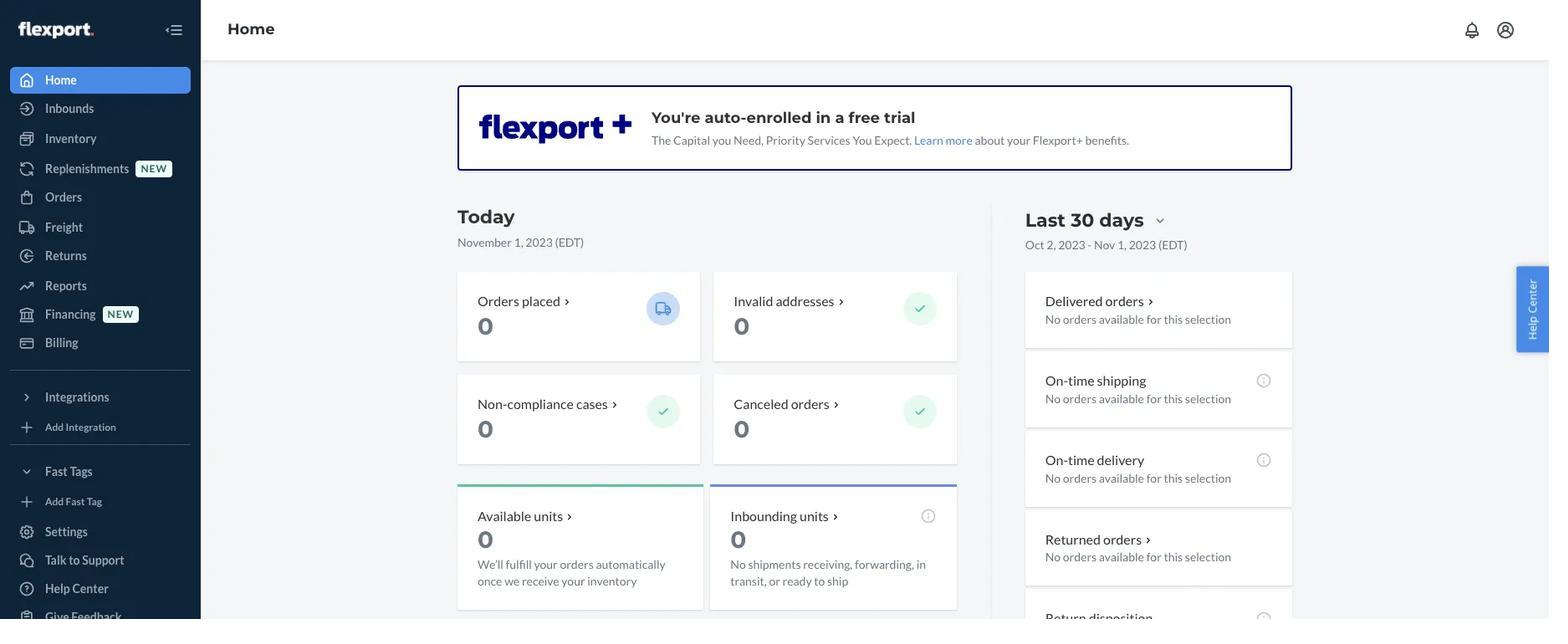 Task type: describe. For each thing, give the bounding box(es) containing it.
shipments
[[748, 557, 801, 571]]

integrations button
[[10, 384, 191, 411]]

returned orders
[[1046, 531, 1142, 547]]

help inside button
[[1526, 316, 1541, 340]]

in inside you're auto-enrolled in a free trial the capital you need, priority services you expect. learn more about your flexport+ benefits.
[[816, 109, 831, 127]]

need,
[[734, 133, 764, 147]]

fulfill
[[506, 557, 532, 571]]

4 selection from the top
[[1186, 550, 1232, 564]]

add integration
[[45, 421, 116, 434]]

days
[[1100, 209, 1144, 232]]

2 horizontal spatial 2023
[[1129, 238, 1157, 252]]

freight link
[[10, 214, 191, 241]]

2,
[[1047, 238, 1056, 252]]

0 horizontal spatial help
[[45, 582, 70, 596]]

add fast tag
[[45, 496, 102, 508]]

time for shipping
[[1068, 372, 1095, 388]]

forwarding,
[[855, 557, 914, 571]]

fast tags
[[45, 464, 93, 479]]

ship
[[828, 574, 849, 588]]

0 for orders
[[478, 312, 494, 340]]

tags
[[70, 464, 93, 479]]

integrations
[[45, 390, 109, 404]]

once
[[478, 574, 502, 588]]

the
[[652, 133, 671, 147]]

to inside 0 no shipments receiving, forwarding, in transit, or ready to ship
[[814, 574, 825, 588]]

0 inside 0 we'll fulfill your orders automatically once we receive your inventory
[[478, 525, 494, 554]]

free
[[849, 109, 880, 127]]

no down returned
[[1046, 550, 1061, 564]]

1 for from the top
[[1147, 312, 1162, 326]]

a
[[835, 109, 845, 127]]

1 available from the top
[[1099, 312, 1145, 326]]

orders for orders
[[45, 190, 82, 204]]

help center button
[[1517, 267, 1550, 353]]

more
[[946, 133, 973, 147]]

inbounding
[[731, 508, 797, 524]]

on- for on-time delivery
[[1046, 452, 1068, 467]]

inventory
[[588, 574, 637, 588]]

0 for canceled
[[734, 415, 750, 443]]

placed
[[522, 293, 560, 309]]

in inside 0 no shipments receiving, forwarding, in transit, or ready to ship
[[917, 557, 926, 571]]

add for add fast tag
[[45, 496, 64, 508]]

about
[[975, 133, 1005, 147]]

november
[[458, 235, 512, 249]]

you
[[853, 133, 872, 147]]

financing
[[45, 307, 96, 321]]

settings link
[[10, 519, 191, 546]]

2 for from the top
[[1147, 391, 1162, 406]]

returns
[[45, 249, 87, 263]]

returned orders button
[[1046, 530, 1156, 549]]

non-compliance cases
[[478, 396, 608, 412]]

invalid
[[734, 293, 773, 309]]

services
[[808, 133, 851, 147]]

inbounds
[[45, 101, 94, 115]]

1 horizontal spatial 2023
[[1059, 238, 1086, 252]]

orders down on-time shipping
[[1063, 391, 1097, 406]]

1 horizontal spatial home
[[228, 20, 275, 39]]

3 selection from the top
[[1186, 471, 1232, 485]]

learn
[[915, 133, 944, 147]]

-
[[1088, 238, 1092, 252]]

cases
[[576, 396, 608, 412]]

add fast tag link
[[10, 492, 191, 512]]

0 no shipments receiving, forwarding, in transit, or ready to ship
[[731, 525, 926, 588]]

learn more link
[[915, 133, 973, 147]]

add integration link
[[10, 418, 191, 438]]

time for delivery
[[1068, 452, 1095, 467]]

delivered
[[1046, 293, 1103, 309]]

help center link
[[10, 576, 191, 602]]

units for inbounding units
[[800, 508, 829, 524]]

freight
[[45, 220, 83, 234]]

canceled orders
[[734, 396, 830, 412]]

0 for non-
[[478, 415, 494, 443]]

reports
[[45, 279, 87, 293]]

inbounding units
[[731, 508, 829, 524]]

priority
[[766, 133, 806, 147]]

invalid addresses
[[734, 293, 835, 309]]

orders inside 0 we'll fulfill your orders automatically once we receive your inventory
[[560, 557, 594, 571]]

4 no orders available for this selection from the top
[[1046, 550, 1232, 564]]

) inside today november 1, 2023 ( edt )
[[581, 235, 584, 249]]

last
[[1026, 209, 1066, 232]]

returns link
[[10, 243, 191, 269]]

today
[[458, 206, 515, 228]]

orders right canceled
[[791, 396, 830, 412]]

orders placed
[[478, 293, 560, 309]]

3 no orders available for this selection from the top
[[1046, 471, 1232, 485]]

close navigation image
[[164, 20, 184, 40]]

integration
[[66, 421, 116, 434]]

orders down the delivered
[[1063, 312, 1097, 326]]

addresses
[[776, 293, 835, 309]]

inventory
[[45, 131, 97, 146]]

fast tags button
[[10, 459, 191, 485]]

0 vertical spatial home link
[[228, 20, 275, 39]]

center inside button
[[1526, 279, 1541, 313]]

transit,
[[731, 574, 767, 588]]

replenishments
[[45, 161, 129, 176]]

you're
[[652, 109, 701, 127]]

1 vertical spatial home link
[[10, 67, 191, 94]]

orders inside delivered orders button
[[1106, 293, 1144, 309]]

available
[[478, 508, 532, 524]]



Task type: locate. For each thing, give the bounding box(es) containing it.
shipping
[[1097, 372, 1147, 388]]

edt up placed
[[559, 235, 581, 249]]

orders
[[45, 190, 82, 204], [478, 293, 520, 309]]

orders left placed
[[478, 293, 520, 309]]

1 horizontal spatial edt
[[1162, 238, 1184, 252]]

fast
[[45, 464, 68, 479], [66, 496, 85, 508]]

edt right the nov
[[1162, 238, 1184, 252]]

1 vertical spatial in
[[917, 557, 926, 571]]

0 vertical spatial orders
[[45, 190, 82, 204]]

receiving,
[[803, 557, 853, 571]]

1 no orders available for this selection from the top
[[1046, 312, 1232, 326]]

settings
[[45, 525, 88, 539]]

to
[[69, 553, 80, 567], [814, 574, 825, 588]]

to right "talk" on the left bottom of the page
[[69, 553, 80, 567]]

(
[[555, 235, 559, 249], [1159, 238, 1162, 252]]

1 vertical spatial center
[[72, 582, 109, 596]]

0 vertical spatial help
[[1526, 316, 1541, 340]]

available down shipping
[[1099, 391, 1145, 406]]

orders right returned
[[1104, 531, 1142, 547]]

on-time shipping
[[1046, 372, 1147, 388]]

0 vertical spatial home
[[228, 20, 275, 39]]

0 down non-
[[478, 415, 494, 443]]

today november 1, 2023 ( edt )
[[458, 206, 584, 249]]

1 vertical spatial on-
[[1046, 452, 1068, 467]]

billing
[[45, 336, 78, 350]]

your
[[1007, 133, 1031, 147], [534, 557, 558, 571], [562, 574, 585, 588]]

units
[[534, 508, 563, 524], [800, 508, 829, 524]]

0 vertical spatial in
[[816, 109, 831, 127]]

1,
[[514, 235, 523, 249], [1118, 238, 1127, 252]]

2 on- from the top
[[1046, 452, 1068, 467]]

1 units from the left
[[534, 508, 563, 524]]

( inside today november 1, 2023 ( edt )
[[555, 235, 559, 249]]

on- for on-time shipping
[[1046, 372, 1068, 388]]

enrolled
[[747, 109, 812, 127]]

available down delivered orders button
[[1099, 312, 1145, 326]]

3 for from the top
[[1147, 471, 1162, 485]]

0 horizontal spatial center
[[72, 582, 109, 596]]

1 vertical spatial help
[[45, 582, 70, 596]]

your up receive
[[534, 557, 558, 571]]

canceled
[[734, 396, 789, 412]]

billing link
[[10, 330, 191, 356]]

oct
[[1026, 238, 1045, 252]]

available down the delivery
[[1099, 471, 1145, 485]]

to inside talk to support button
[[69, 553, 80, 567]]

1 horizontal spatial your
[[562, 574, 585, 588]]

1, right the nov
[[1118, 238, 1127, 252]]

benefits.
[[1086, 133, 1130, 147]]

1 on- from the top
[[1046, 372, 1068, 388]]

add for add integration
[[45, 421, 64, 434]]

your inside you're auto-enrolled in a free trial the capital you need, priority services you expect. learn more about your flexport+ benefits.
[[1007, 133, 1031, 147]]

0 horizontal spatial units
[[534, 508, 563, 524]]

fast left tag
[[66, 496, 85, 508]]

orders for orders placed
[[478, 293, 520, 309]]

this
[[1164, 312, 1183, 326], [1164, 391, 1183, 406], [1164, 471, 1183, 485], [1164, 550, 1183, 564]]

flexport logo image
[[18, 22, 94, 38]]

new
[[141, 163, 167, 175], [108, 308, 134, 321]]

fast inside dropdown button
[[45, 464, 68, 479]]

0 horizontal spatial your
[[534, 557, 558, 571]]

on-
[[1046, 372, 1068, 388], [1046, 452, 1068, 467]]

1 horizontal spatial new
[[141, 163, 167, 175]]

2 no orders available for this selection from the top
[[1046, 391, 1232, 406]]

1 add from the top
[[45, 421, 64, 434]]

home up inbounds
[[45, 73, 77, 87]]

new for replenishments
[[141, 163, 167, 175]]

2 add from the top
[[45, 496, 64, 508]]

oct 2, 2023 - nov 1, 2023 ( edt )
[[1026, 238, 1188, 252]]

0 inside 0 no shipments receiving, forwarding, in transit, or ready to ship
[[731, 525, 747, 554]]

0 horizontal spatial home
[[45, 73, 77, 87]]

you
[[713, 133, 732, 147]]

help center inside button
[[1526, 279, 1541, 340]]

1 horizontal spatial orders
[[478, 293, 520, 309]]

2023 right the november
[[526, 235, 553, 249]]

fast left tags
[[45, 464, 68, 479]]

0 we'll fulfill your orders automatically once we receive your inventory
[[478, 525, 666, 588]]

time left shipping
[[1068, 372, 1095, 388]]

support
[[82, 553, 124, 567]]

( up placed
[[555, 235, 559, 249]]

1 horizontal spatial (
[[1159, 238, 1162, 252]]

1 vertical spatial orders
[[478, 293, 520, 309]]

0 horizontal spatial edt
[[559, 235, 581, 249]]

add up the settings
[[45, 496, 64, 508]]

1 vertical spatial your
[[534, 557, 558, 571]]

on- left shipping
[[1046, 372, 1068, 388]]

0 vertical spatial new
[[141, 163, 167, 175]]

0 horizontal spatial 1,
[[514, 235, 523, 249]]

2 available from the top
[[1099, 391, 1145, 406]]

returned
[[1046, 531, 1101, 547]]

orders up "freight"
[[45, 190, 82, 204]]

0 for invalid
[[734, 312, 750, 340]]

talk
[[45, 553, 66, 567]]

0 horizontal spatial in
[[816, 109, 831, 127]]

orders inside returned orders button
[[1104, 531, 1142, 547]]

new up orders link
[[141, 163, 167, 175]]

2 time from the top
[[1068, 452, 1095, 467]]

units for available units
[[534, 508, 563, 524]]

0 vertical spatial to
[[69, 553, 80, 567]]

new down reports link
[[108, 308, 134, 321]]

talk to support button
[[10, 547, 191, 574]]

delivered orders button
[[1046, 292, 1158, 311]]

1 vertical spatial new
[[108, 308, 134, 321]]

1 horizontal spatial to
[[814, 574, 825, 588]]

no orders available for this selection down shipping
[[1046, 391, 1232, 406]]

compliance
[[507, 396, 574, 412]]

1 horizontal spatial in
[[917, 557, 926, 571]]

delivered orders
[[1046, 293, 1144, 309]]

units up 0 no shipments receiving, forwarding, in transit, or ready to ship
[[800, 508, 829, 524]]

1 horizontal spatial center
[[1526, 279, 1541, 313]]

2023 down "days"
[[1129, 238, 1157, 252]]

inventory link
[[10, 126, 191, 152]]

1 vertical spatial to
[[814, 574, 825, 588]]

1, right the november
[[514, 235, 523, 249]]

your right about
[[1007, 133, 1031, 147]]

0 vertical spatial on-
[[1046, 372, 1068, 388]]

non-
[[478, 396, 507, 412]]

1 selection from the top
[[1186, 312, 1232, 326]]

talk to support
[[45, 553, 124, 567]]

home link right close navigation image on the top left of the page
[[228, 20, 275, 39]]

1, inside today november 1, 2023 ( edt )
[[514, 235, 523, 249]]

2 horizontal spatial your
[[1007, 133, 1031, 147]]

)
[[581, 235, 584, 249], [1184, 238, 1188, 252]]

0 horizontal spatial new
[[108, 308, 134, 321]]

orders link
[[10, 184, 191, 211]]

help center
[[1526, 279, 1541, 340], [45, 582, 109, 596]]

on- left the delivery
[[1046, 452, 1068, 467]]

2023 inside today november 1, 2023 ( edt )
[[526, 235, 553, 249]]

1 vertical spatial home
[[45, 73, 77, 87]]

2 this from the top
[[1164, 391, 1183, 406]]

units right available on the bottom left of page
[[534, 508, 563, 524]]

1 horizontal spatial help
[[1526, 316, 1541, 340]]

available
[[1099, 312, 1145, 326], [1099, 391, 1145, 406], [1099, 471, 1145, 485], [1099, 550, 1145, 564]]

selection
[[1186, 312, 1232, 326], [1186, 391, 1232, 406], [1186, 471, 1232, 485], [1186, 550, 1232, 564]]

add
[[45, 421, 64, 434], [45, 496, 64, 508]]

home link
[[228, 20, 275, 39], [10, 67, 191, 94]]

1 horizontal spatial home link
[[228, 20, 275, 39]]

0 vertical spatial time
[[1068, 372, 1095, 388]]

1 vertical spatial time
[[1068, 452, 1095, 467]]

0 vertical spatial center
[[1526, 279, 1541, 313]]

last 30 days
[[1026, 209, 1144, 232]]

0 vertical spatial fast
[[45, 464, 68, 479]]

nov
[[1094, 238, 1116, 252]]

no up "transit,"
[[731, 557, 746, 571]]

no orders available for this selection down delivered orders button
[[1046, 312, 1232, 326]]

3 this from the top
[[1164, 471, 1183, 485]]

tag
[[87, 496, 102, 508]]

open account menu image
[[1496, 20, 1516, 40]]

orders down on-time delivery
[[1063, 471, 1097, 485]]

no orders available for this selection down the delivery
[[1046, 471, 1232, 485]]

expect.
[[875, 133, 912, 147]]

1 time from the top
[[1068, 372, 1095, 388]]

0 up we'll
[[478, 525, 494, 554]]

0 down orders placed
[[478, 312, 494, 340]]

inbounds link
[[10, 95, 191, 122]]

time
[[1068, 372, 1095, 388], [1068, 452, 1095, 467]]

1 horizontal spatial help center
[[1526, 279, 1541, 340]]

orders up inventory
[[560, 557, 594, 571]]

2023
[[526, 235, 553, 249], [1059, 238, 1086, 252], [1129, 238, 1157, 252]]

1 horizontal spatial units
[[800, 508, 829, 524]]

0 horizontal spatial )
[[581, 235, 584, 249]]

ready
[[783, 574, 812, 588]]

to left ship at right
[[814, 574, 825, 588]]

1 horizontal spatial 1,
[[1118, 238, 1127, 252]]

new for financing
[[108, 308, 134, 321]]

2 vertical spatial your
[[562, 574, 585, 588]]

2023 left the -
[[1059, 238, 1086, 252]]

orders right the delivered
[[1106, 293, 1144, 309]]

2 selection from the top
[[1186, 391, 1232, 406]]

0 horizontal spatial orders
[[45, 190, 82, 204]]

0
[[478, 312, 494, 340], [734, 312, 750, 340], [478, 415, 494, 443], [734, 415, 750, 443], [478, 525, 494, 554], [731, 525, 747, 554]]

no inside 0 no shipments receiving, forwarding, in transit, or ready to ship
[[731, 557, 746, 571]]

capital
[[674, 133, 710, 147]]

edt inside today november 1, 2023 ( edt )
[[559, 235, 581, 249]]

0 vertical spatial add
[[45, 421, 64, 434]]

0 down invalid
[[734, 312, 750, 340]]

no
[[1046, 312, 1061, 326], [1046, 391, 1061, 406], [1046, 471, 1061, 485], [1046, 550, 1061, 564], [731, 557, 746, 571]]

1 horizontal spatial )
[[1184, 238, 1188, 252]]

no down on-time delivery
[[1046, 471, 1061, 485]]

1 this from the top
[[1164, 312, 1183, 326]]

1 vertical spatial add
[[45, 496, 64, 508]]

0 vertical spatial your
[[1007, 133, 1031, 147]]

0 down inbounding
[[731, 525, 747, 554]]

in left a
[[816, 109, 831, 127]]

home
[[228, 20, 275, 39], [45, 73, 77, 87]]

( right the nov
[[1159, 238, 1162, 252]]

no orders available for this selection down returned orders button
[[1046, 550, 1232, 564]]

1 vertical spatial help center
[[45, 582, 109, 596]]

4 available from the top
[[1099, 550, 1145, 564]]

orders
[[1106, 293, 1144, 309], [1063, 312, 1097, 326], [1063, 391, 1097, 406], [791, 396, 830, 412], [1063, 471, 1097, 485], [1104, 531, 1142, 547], [1063, 550, 1097, 564], [560, 557, 594, 571]]

available units
[[478, 508, 563, 524]]

receive
[[522, 574, 559, 588]]

0 horizontal spatial home link
[[10, 67, 191, 94]]

1 vertical spatial fast
[[66, 496, 85, 508]]

your right receive
[[562, 574, 585, 588]]

4 this from the top
[[1164, 550, 1183, 564]]

open notifications image
[[1463, 20, 1483, 40]]

0 horizontal spatial 2023
[[526, 235, 553, 249]]

orders down returned
[[1063, 550, 1097, 564]]

automatically
[[596, 557, 666, 571]]

no down on-time shipping
[[1046, 391, 1061, 406]]

help
[[1526, 316, 1541, 340], [45, 582, 70, 596]]

30
[[1071, 209, 1095, 232]]

no orders available for this selection
[[1046, 312, 1232, 326], [1046, 391, 1232, 406], [1046, 471, 1232, 485], [1046, 550, 1232, 564]]

no down the delivered
[[1046, 312, 1061, 326]]

flexport+
[[1033, 133, 1083, 147]]

available down returned orders button
[[1099, 550, 1145, 564]]

0 down canceled
[[734, 415, 750, 443]]

home right close navigation image on the top left of the page
[[228, 20, 275, 39]]

2 units from the left
[[800, 508, 829, 524]]

4 for from the top
[[1147, 550, 1162, 564]]

add left integration
[[45, 421, 64, 434]]

home link up inbounds link
[[10, 67, 191, 94]]

0 horizontal spatial help center
[[45, 582, 109, 596]]

3 available from the top
[[1099, 471, 1145, 485]]

in right forwarding,
[[917, 557, 926, 571]]

you're auto-enrolled in a free trial the capital you need, priority services you expect. learn more about your flexport+ benefits.
[[652, 109, 1130, 147]]

0 horizontal spatial to
[[69, 553, 80, 567]]

edt
[[559, 235, 581, 249], [1162, 238, 1184, 252]]

auto-
[[705, 109, 747, 127]]

time left the delivery
[[1068, 452, 1095, 467]]

we'll
[[478, 557, 504, 571]]

0 horizontal spatial (
[[555, 235, 559, 249]]

or
[[769, 574, 781, 588]]

0 vertical spatial help center
[[1526, 279, 1541, 340]]

trial
[[884, 109, 916, 127]]



Task type: vqa. For each thing, say whether or not it's contained in the screenshot.
0 in the 0 No Shipments Receiving, Forwarding, In Transit, Or Ready To Ship
yes



